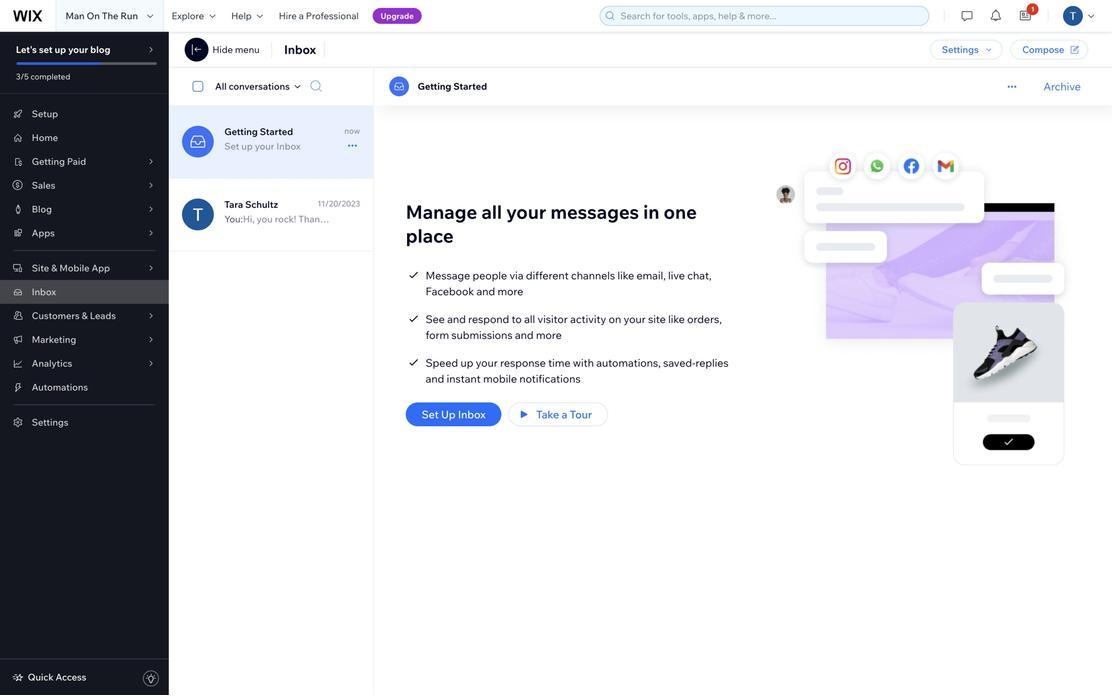 Task type: vqa. For each thing, say whether or not it's contained in the screenshot.
"Recurring Invoices"
no



Task type: locate. For each thing, give the bounding box(es) containing it.
settings link
[[0, 410, 169, 434]]

set
[[224, 140, 239, 152], [422, 408, 439, 421]]

automations,
[[596, 356, 661, 369]]

& left leads
[[82, 310, 88, 321]]

sales button
[[0, 173, 169, 197]]

0 horizontal spatial like
[[618, 269, 634, 282]]

compose button
[[1010, 40, 1088, 60]]

your right 'on'
[[624, 312, 646, 326]]

0 horizontal spatial getting
[[32, 156, 65, 167]]

saved-
[[663, 356, 696, 369]]

your for speed
[[476, 356, 498, 369]]

and
[[477, 285, 495, 298], [447, 312, 466, 326], [515, 328, 534, 342], [426, 372, 444, 385]]

0 vertical spatial all
[[481, 200, 502, 223]]

your left blog
[[68, 44, 88, 55]]

1 horizontal spatial more
[[536, 328, 562, 342]]

analytics
[[32, 357, 72, 369]]

inbox down hire
[[284, 42, 316, 57]]

0 horizontal spatial a
[[299, 10, 304, 22]]

1 horizontal spatial a
[[562, 408, 567, 421]]

& inside "dropdown button"
[[82, 310, 88, 321]]

& right site
[[51, 262, 57, 274]]

and down people
[[477, 285, 495, 298]]

more inside see and respond to all visitor activity on your site like orders, form submissions and more
[[536, 328, 562, 342]]

all
[[215, 80, 227, 92]]

settings
[[942, 44, 979, 55], [32, 416, 68, 428]]

a right hire
[[299, 10, 304, 22]]

your up mobile
[[476, 356, 498, 369]]

you:
[[224, 213, 243, 225]]

live
[[668, 269, 685, 282]]

your for set
[[255, 140, 274, 152]]

message people via different channels like email, live chat, facebook and more
[[426, 269, 712, 298]]

help
[[231, 10, 252, 22]]

all inside see and respond to all visitor activity on your site like orders, form submissions and more
[[524, 312, 535, 326]]

hide menu
[[212, 44, 260, 55]]

None checkbox
[[185, 78, 215, 94]]

1 vertical spatial up
[[241, 140, 253, 152]]

orders,
[[687, 312, 722, 326]]

more down via
[[498, 285, 523, 298]]

1 horizontal spatial started
[[453, 80, 487, 92]]

on
[[87, 10, 100, 22]]

your up via
[[506, 200, 546, 223]]

getting paid
[[32, 156, 86, 167]]

like right the site
[[668, 312, 685, 326]]

speed
[[426, 356, 458, 369]]

notifications
[[519, 372, 581, 385]]

compose
[[1022, 44, 1064, 55]]

1 horizontal spatial &
[[82, 310, 88, 321]]

getting down home
[[32, 156, 65, 167]]

1 horizontal spatial getting
[[224, 126, 258, 137]]

getting paid button
[[0, 150, 169, 173]]

1 vertical spatial set
[[422, 408, 439, 421]]

11/20/2023
[[317, 199, 360, 209]]

getting up the 'set up your inbox'
[[224, 126, 258, 137]]

set inside button
[[422, 408, 439, 421]]

getting started
[[418, 80, 487, 92], [224, 126, 293, 137]]

your for manage
[[506, 200, 546, 223]]

up right getting started image at the left top of the page
[[241, 140, 253, 152]]

1 horizontal spatial like
[[668, 312, 685, 326]]

0 horizontal spatial settings
[[32, 416, 68, 428]]

3/5
[[16, 71, 29, 81]]

respond
[[468, 312, 509, 326]]

access
[[56, 671, 86, 683]]

0 vertical spatial getting started
[[418, 80, 487, 92]]

and down speed
[[426, 372, 444, 385]]

1 horizontal spatial set
[[422, 408, 439, 421]]

inbox up schultz at top
[[276, 140, 301, 152]]

0 horizontal spatial getting started
[[224, 126, 293, 137]]

2 vertical spatial up
[[461, 356, 473, 369]]

submissions
[[451, 328, 513, 342]]

your up schultz at top
[[255, 140, 274, 152]]

all right to
[[524, 312, 535, 326]]

0 vertical spatial set
[[224, 140, 239, 152]]

0 vertical spatial started
[[453, 80, 487, 92]]

0 vertical spatial up
[[55, 44, 66, 55]]

0 horizontal spatial &
[[51, 262, 57, 274]]

up right set
[[55, 44, 66, 55]]

1 vertical spatial a
[[562, 408, 567, 421]]

your
[[68, 44, 88, 55], [255, 140, 274, 152], [506, 200, 546, 223], [624, 312, 646, 326], [476, 356, 498, 369]]

more down visitor
[[536, 328, 562, 342]]

now
[[344, 126, 360, 136]]

0 horizontal spatial set
[[224, 140, 239, 152]]

0 vertical spatial settings
[[942, 44, 979, 55]]

up up instant
[[461, 356, 473, 369]]

inbox
[[284, 42, 316, 57], [276, 140, 301, 152], [32, 286, 56, 298], [458, 408, 486, 421]]

1 vertical spatial started
[[260, 126, 293, 137]]

started
[[453, 80, 487, 92], [260, 126, 293, 137]]

getting started image
[[389, 76, 409, 96]]

hide menu button
[[185, 38, 260, 62], [212, 44, 260, 56]]

man on the run
[[66, 10, 138, 22]]

1 vertical spatial like
[[668, 312, 685, 326]]

to
[[512, 312, 522, 326]]

1 horizontal spatial getting started
[[418, 80, 487, 92]]

1 vertical spatial &
[[82, 310, 88, 321]]

let's
[[16, 44, 37, 55]]

and down to
[[515, 328, 534, 342]]

1 horizontal spatial up
[[241, 140, 253, 152]]

take a tour
[[536, 408, 592, 421]]

blog
[[32, 203, 52, 215]]

set right getting started image at the left top of the page
[[224, 140, 239, 152]]

up for set up your inbox
[[241, 140, 253, 152]]

1 vertical spatial more
[[536, 328, 562, 342]]

place
[[406, 224, 454, 247]]

run
[[120, 10, 138, 22]]

2 horizontal spatial up
[[461, 356, 473, 369]]

your inside 'speed up your response time with automations, saved-replies and instant mobile notifications'
[[476, 356, 498, 369]]

3/5 completed
[[16, 71, 70, 81]]

on
[[609, 312, 621, 326]]

0 vertical spatial a
[[299, 10, 304, 22]]

customers & leads button
[[0, 304, 169, 328]]

0 vertical spatial like
[[618, 269, 634, 282]]

1 vertical spatial getting started
[[224, 126, 293, 137]]

your inside manage all your messages in one place
[[506, 200, 546, 223]]

hide menu button up all in the top of the page
[[185, 38, 260, 62]]

0 vertical spatial &
[[51, 262, 57, 274]]

hire a professional
[[279, 10, 359, 22]]

message
[[426, 269, 470, 282]]

all right the manage at the top
[[481, 200, 502, 223]]

like left email, at the top
[[618, 269, 634, 282]]

settings inside button
[[942, 44, 979, 55]]

inbox inside sidebar element
[[32, 286, 56, 298]]

1 horizontal spatial settings
[[942, 44, 979, 55]]

blog
[[90, 44, 110, 55]]

inbox down site
[[32, 286, 56, 298]]

conversations
[[229, 80, 290, 92]]

automations link
[[0, 375, 169, 399]]

2 vertical spatial getting
[[32, 156, 65, 167]]

mobile
[[59, 262, 89, 274]]

a left "tour" at bottom
[[562, 408, 567, 421]]

0 horizontal spatial up
[[55, 44, 66, 55]]

hide menu button down help
[[212, 44, 260, 56]]

up
[[55, 44, 66, 55], [241, 140, 253, 152], [461, 356, 473, 369]]

2 horizontal spatial getting
[[418, 80, 451, 92]]

and right see
[[447, 312, 466, 326]]

set left up
[[422, 408, 439, 421]]

a for tour
[[562, 408, 567, 421]]

a
[[299, 10, 304, 22], [562, 408, 567, 421]]

up inside 'speed up your response time with automations, saved-replies and instant mobile notifications'
[[461, 356, 473, 369]]

menu
[[235, 44, 260, 55]]

getting started up the 'set up your inbox'
[[224, 126, 293, 137]]

1 vertical spatial getting
[[224, 126, 258, 137]]

1 horizontal spatial all
[[524, 312, 535, 326]]

& for customers
[[82, 310, 88, 321]]

apps button
[[0, 221, 169, 245]]

0 horizontal spatial all
[[481, 200, 502, 223]]

up for speed up your response time with automations, saved-replies and instant mobile notifications
[[461, 356, 473, 369]]

apps
[[32, 227, 55, 239]]

getting right getting started icon
[[418, 80, 451, 92]]

1 vertical spatial settings
[[32, 416, 68, 428]]

a inside button
[[562, 408, 567, 421]]

site
[[648, 312, 666, 326]]

1 vertical spatial all
[[524, 312, 535, 326]]

inbox right up
[[458, 408, 486, 421]]

getting started image
[[182, 126, 214, 158]]

0 vertical spatial more
[[498, 285, 523, 298]]

tara schultz image
[[182, 199, 214, 230]]

one
[[664, 200, 697, 223]]

0 horizontal spatial more
[[498, 285, 523, 298]]

in
[[643, 200, 659, 223]]

like inside see and respond to all visitor activity on your site like orders, form submissions and more
[[668, 312, 685, 326]]

& inside dropdown button
[[51, 262, 57, 274]]

archive link
[[1044, 80, 1081, 93]]

upgrade
[[381, 11, 414, 21]]

let's set up your blog
[[16, 44, 110, 55]]

getting started right getting started icon
[[418, 80, 487, 92]]



Task type: describe. For each thing, give the bounding box(es) containing it.
your inside see and respond to all visitor activity on your site like orders, form submissions and more
[[624, 312, 646, 326]]

hide
[[212, 44, 233, 55]]

settings inside sidebar element
[[32, 416, 68, 428]]

set for set up inbox
[[422, 408, 439, 421]]

quick access
[[28, 671, 86, 683]]

messages
[[551, 200, 639, 223]]

app
[[92, 262, 110, 274]]

tara schultz
[[224, 199, 278, 210]]

response
[[500, 356, 546, 369]]

manage
[[406, 200, 477, 223]]

sidebar element
[[0, 32, 169, 695]]

marketing
[[32, 334, 76, 345]]

marketing button
[[0, 328, 169, 352]]

automations
[[32, 381, 88, 393]]

see
[[426, 312, 445, 326]]

site
[[32, 262, 49, 274]]

quick access button
[[12, 671, 86, 683]]

via
[[510, 269, 524, 282]]

home
[[32, 132, 58, 143]]

professional
[[306, 10, 359, 22]]

channels
[[571, 269, 615, 282]]

set up inbox button
[[406, 402, 502, 426]]

different
[[526, 269, 569, 282]]

getting inside dropdown button
[[32, 156, 65, 167]]

speed up your response time with automations, saved-replies and instant mobile notifications
[[426, 356, 729, 385]]

customers & leads
[[32, 310, 116, 321]]

mobile
[[483, 372, 517, 385]]

upgrade button
[[373, 8, 422, 24]]

all conversations
[[215, 80, 290, 92]]

tour
[[570, 408, 592, 421]]

and inside message people via different channels like email, live chat, facebook and more
[[477, 285, 495, 298]]

site & mobile app
[[32, 262, 110, 274]]

1 button
[[1011, 0, 1040, 32]]

quick
[[28, 671, 54, 683]]

site & mobile app button
[[0, 256, 169, 280]]

like inside message people via different channels like email, live chat, facebook and more
[[618, 269, 634, 282]]

help button
[[223, 0, 271, 32]]

home link
[[0, 126, 169, 150]]

set
[[39, 44, 53, 55]]

settings button
[[930, 40, 1003, 60]]

archive
[[1044, 80, 1081, 93]]

paid
[[67, 156, 86, 167]]

set for set up your inbox
[[224, 140, 239, 152]]

activity
[[570, 312, 606, 326]]

form
[[426, 328, 449, 342]]

analytics button
[[0, 352, 169, 375]]

0 horizontal spatial started
[[260, 126, 293, 137]]

up inside sidebar element
[[55, 44, 66, 55]]

visitor
[[538, 312, 568, 326]]

people
[[473, 269, 507, 282]]

chat,
[[687, 269, 712, 282]]

time
[[548, 356, 571, 369]]

your inside sidebar element
[[68, 44, 88, 55]]

a for professional
[[299, 10, 304, 22]]

setup link
[[0, 102, 169, 126]]

blog button
[[0, 197, 169, 221]]

completed
[[31, 71, 70, 81]]

facebook
[[426, 285, 474, 298]]

schultz
[[245, 199, 278, 210]]

email,
[[637, 269, 666, 282]]

man
[[66, 10, 85, 22]]

inbox link
[[0, 280, 169, 304]]

up
[[441, 408, 456, 421]]

the
[[102, 10, 118, 22]]

more inside message people via different channels like email, live chat, facebook and more
[[498, 285, 523, 298]]

leads
[[90, 310, 116, 321]]

replies
[[696, 356, 729, 369]]

set up your inbox
[[224, 140, 301, 152]]

sales
[[32, 179, 55, 191]]

hire a professional link
[[271, 0, 367, 32]]

customers
[[32, 310, 80, 321]]

& for site
[[51, 262, 57, 274]]

Search for tools, apps, help & more... field
[[616, 7, 925, 25]]

take a tour button
[[508, 402, 608, 426]]

instant
[[447, 372, 481, 385]]

0 vertical spatial getting
[[418, 80, 451, 92]]

take
[[536, 408, 559, 421]]

all inside manage all your messages in one place
[[481, 200, 502, 223]]

set up inbox
[[422, 408, 486, 421]]

see and respond to all visitor activity on your site like orders, form submissions and more
[[426, 312, 722, 342]]

and inside 'speed up your response time with automations, saved-replies and instant mobile notifications'
[[426, 372, 444, 385]]

inbox inside button
[[458, 408, 486, 421]]



